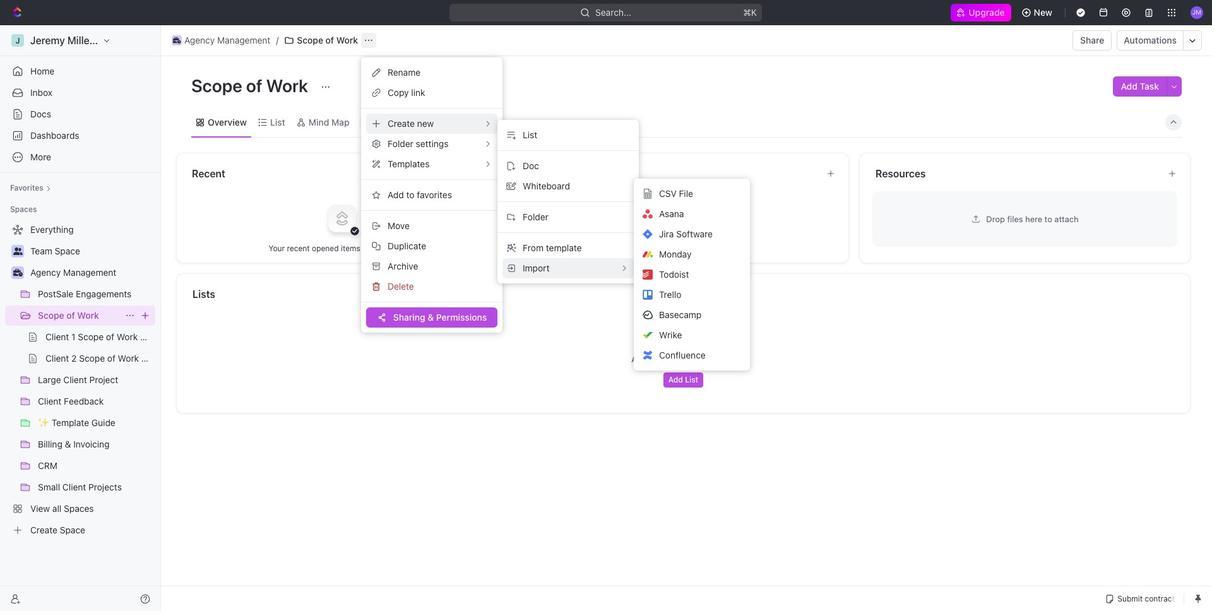 Task type: describe. For each thing, give the bounding box(es) containing it.
trello button
[[639, 285, 745, 305]]

0 horizontal spatial scope of work link
[[38, 306, 120, 326]]

your
[[695, 355, 711, 364]]

0 vertical spatial scope of work
[[297, 35, 358, 45]]

project for c
[[585, 229, 614, 239]]

home link
[[5, 61, 155, 81]]

a
[[615, 188, 621, 199]]

lists
[[193, 289, 215, 300]]

inbox link
[[5, 83, 155, 103]]

search...
[[596, 7, 632, 18]]

management inside sidebar navigation
[[63, 267, 116, 278]]

upgrade
[[969, 7, 1005, 18]]

map
[[332, 117, 350, 127]]

add a new list to your space
[[632, 355, 735, 364]]

0 horizontal spatial to
[[406, 189, 415, 200]]

confluence button
[[639, 345, 745, 366]]

mind map
[[309, 117, 350, 127]]

scope inside sidebar navigation
[[38, 310, 64, 321]]

0 horizontal spatial agency management link
[[30, 263, 153, 283]]

c
[[616, 229, 622, 239]]

csv file button
[[639, 184, 745, 204]]

client 1 project a scope of work
[[551, 188, 683, 199]]

link
[[411, 87, 425, 98]]

project for b
[[584, 208, 613, 219]]

add for add task
[[1121, 81, 1138, 92]]

jira software
[[659, 229, 713, 239]]

opened
[[312, 243, 339, 253]]

create new
[[388, 118, 434, 129]]

client 1 project b scope of work
[[551, 208, 683, 219]]

client for client 1 project b scope of work
[[551, 208, 575, 219]]

list link
[[268, 113, 285, 131]]

doc button
[[503, 156, 634, 176]]

upgrade link
[[951, 4, 1011, 21]]

folder button
[[503, 207, 634, 227]]

move link
[[366, 216, 498, 236]]

import button
[[503, 258, 634, 278]]

copy
[[388, 87, 409, 98]]

dashboards link
[[5, 126, 155, 146]]

add to favorites
[[388, 189, 452, 200]]

space
[[713, 355, 735, 364]]

csv file
[[659, 188, 693, 199]]

list left mind
[[270, 117, 285, 127]]

⌘k
[[744, 7, 757, 18]]

list inside button
[[523, 129, 537, 140]]

duplicate link
[[366, 236, 498, 256]]

wrike
[[659, 330, 682, 340]]

archive
[[388, 261, 418, 272]]

doc
[[523, 160, 539, 171]]

1 vertical spatial new
[[654, 355, 669, 364]]

todoist
[[659, 269, 689, 280]]

recent
[[192, 168, 225, 179]]

docs inside sidebar navigation
[[30, 109, 51, 119]]

agency inside sidebar navigation
[[30, 267, 61, 278]]

template
[[546, 242, 582, 253]]

0 vertical spatial agency management link
[[169, 33, 274, 48]]

1 vertical spatial to
[[1045, 214, 1053, 224]]

archive link
[[366, 256, 498, 277]]

resources button
[[875, 166, 1158, 181]]

show
[[376, 243, 395, 253]]

will
[[363, 243, 374, 253]]

favorites button
[[5, 181, 56, 196]]

sharing & permissions link
[[366, 308, 498, 328]]

here
[[1026, 214, 1043, 224]]

drop files here to attach
[[987, 214, 1079, 224]]

new button
[[1016, 3, 1060, 23]]

favorites
[[417, 189, 452, 200]]

tree inside sidebar navigation
[[5, 220, 155, 541]]

docs link
[[5, 104, 155, 124]]

rename
[[388, 67, 421, 78]]

🤝 for client 1 project b scope of work
[[534, 209, 544, 218]]

move
[[388, 220, 410, 231]]

business time image
[[173, 37, 181, 44]]

add task
[[1121, 81, 1159, 92]]

home
[[30, 66, 54, 76]]

from
[[523, 242, 544, 253]]

sharing
[[393, 312, 425, 323]]

🤝 for client 2 project c scope of work
[[534, 229, 544, 239]]

csv
[[659, 188, 677, 199]]

software
[[676, 229, 713, 239]]

client for client 2 project c scope of work
[[551, 229, 575, 239]]

share
[[1081, 35, 1105, 45]]

automations button
[[1118, 31, 1183, 50]]

sidebar navigation
[[0, 25, 161, 611]]

whiteboard button
[[503, 176, 634, 196]]

new
[[1034, 7, 1053, 18]]

jira software button
[[639, 224, 745, 244]]

dashboards
[[30, 130, 79, 141]]



Task type: locate. For each thing, give the bounding box(es) containing it.
1 vertical spatial project
[[584, 208, 613, 219]]

0 horizontal spatial new
[[417, 118, 434, 129]]

1 vertical spatial docs
[[534, 168, 558, 179]]

0 vertical spatial new
[[417, 118, 434, 129]]

to right 'here'
[[1045, 214, 1053, 224]]

create new button
[[366, 114, 498, 134]]

delete link
[[366, 277, 498, 297]]

project left b
[[584, 208, 613, 219]]

1 horizontal spatial scope of work link
[[281, 33, 361, 48]]

0 vertical spatial management
[[217, 35, 270, 45]]

copy link link
[[366, 83, 498, 103]]

list inside button
[[685, 375, 699, 385]]

2 1 from the top
[[577, 208, 581, 219]]

1 vertical spatial scope of work link
[[38, 306, 120, 326]]

tree containing agency management
[[5, 220, 155, 541]]

no recent items image
[[317, 193, 367, 243]]

business time image
[[13, 269, 22, 277]]

spaces
[[10, 205, 37, 214]]

file
[[679, 188, 693, 199]]

management
[[217, 35, 270, 45], [63, 267, 116, 278]]

2 vertical spatial scope of work
[[38, 310, 99, 321]]

jira
[[659, 229, 674, 239]]

1 horizontal spatial agency management
[[184, 35, 270, 45]]

3 🤝 from the top
[[534, 229, 544, 239]]

duplicate
[[388, 241, 426, 251]]

1 vertical spatial 🤝
[[534, 209, 544, 218]]

1 🤝 from the top
[[534, 189, 544, 198]]

delete
[[388, 281, 414, 292]]

add left task
[[1121, 81, 1138, 92]]

list button
[[503, 125, 634, 145]]

1 horizontal spatial docs
[[534, 168, 558, 179]]

scope
[[297, 35, 323, 45], [191, 75, 242, 96], [623, 188, 649, 199], [623, 208, 649, 219], [625, 229, 651, 239], [38, 310, 64, 321]]

1 horizontal spatial new
[[654, 355, 669, 364]]

folder
[[523, 212, 549, 222]]

confluence
[[659, 350, 706, 361]]

0 vertical spatial project
[[584, 188, 613, 199]]

b
[[615, 208, 621, 219]]

docs up whiteboard
[[534, 168, 558, 179]]

new
[[417, 118, 434, 129], [654, 355, 669, 364]]

3 client from the top
[[551, 229, 575, 239]]

0 vertical spatial agency management
[[184, 35, 270, 45]]

agency management right business time icon at the top of the page
[[30, 267, 116, 278]]

client for client 1 project a scope of work
[[551, 188, 575, 199]]

import
[[523, 263, 550, 273]]

1 up 2
[[577, 208, 581, 219]]

1
[[577, 188, 581, 199], [577, 208, 581, 219]]

whiteboard
[[523, 181, 570, 191]]

permissions
[[436, 312, 487, 323]]

scope of work inside sidebar navigation
[[38, 310, 99, 321]]

overview link
[[205, 113, 247, 131]]

0 vertical spatial agency
[[184, 35, 215, 45]]

2 client from the top
[[551, 208, 575, 219]]

docs
[[30, 109, 51, 119], [534, 168, 558, 179]]

add task button
[[1114, 76, 1167, 97]]

recent
[[287, 243, 310, 253]]

add down add a new list to your space
[[669, 375, 683, 385]]

1 vertical spatial client
[[551, 208, 575, 219]]

🤝 up folder at the top left
[[534, 189, 544, 198]]

agency management left /
[[184, 35, 270, 45]]

1 vertical spatial scope of work
[[191, 75, 312, 96]]

todoist button
[[639, 265, 745, 285]]

to left favorites
[[406, 189, 415, 200]]

0 vertical spatial docs
[[30, 109, 51, 119]]

add for add to favorites
[[388, 189, 404, 200]]

sharing & permissions
[[393, 312, 487, 323]]

2 vertical spatial project
[[585, 229, 614, 239]]

2 vertical spatial client
[[551, 229, 575, 239]]

mind map link
[[306, 113, 350, 131]]

create new link
[[366, 114, 498, 134]]

add for add list
[[669, 375, 683, 385]]

project for a
[[584, 188, 613, 199]]

monday button
[[639, 244, 745, 265]]

/
[[276, 35, 279, 45]]

1 for client 1 project a scope of work
[[577, 188, 581, 199]]

new right create
[[417, 118, 434, 129]]

asana button
[[639, 204, 745, 224]]

list up doc
[[523, 129, 537, 140]]

add to favorites link
[[366, 185, 498, 205]]

list down add a new list to your space
[[685, 375, 699, 385]]

🤝 down whiteboard
[[534, 209, 544, 218]]

2 vertical spatial 🤝
[[534, 229, 544, 239]]

scope of work
[[297, 35, 358, 45], [191, 75, 312, 96], [38, 310, 99, 321]]

0 vertical spatial 🤝
[[534, 189, 544, 198]]

1 1 from the top
[[577, 188, 581, 199]]

agency management
[[184, 35, 270, 45], [30, 267, 116, 278]]

resources
[[876, 168, 926, 179]]

🤝 up from
[[534, 229, 544, 239]]

1 vertical spatial agency management
[[30, 267, 116, 278]]

docs down inbox
[[30, 109, 51, 119]]

add list
[[669, 375, 699, 385]]

agency management link
[[169, 33, 274, 48], [30, 263, 153, 283]]

basecamp
[[659, 309, 702, 320]]

🤝 for client 1 project a scope of work
[[534, 189, 544, 198]]

add for add a new list to your space
[[632, 355, 646, 364]]

1 vertical spatial 1
[[577, 208, 581, 219]]

work inside tree
[[77, 310, 99, 321]]

0 horizontal spatial management
[[63, 267, 116, 278]]

2 🤝 from the top
[[534, 209, 544, 218]]

attach
[[1055, 214, 1079, 224]]

from template button
[[503, 238, 634, 258]]

of
[[326, 35, 334, 45], [246, 75, 262, 96], [651, 188, 660, 199], [651, 208, 659, 219], [653, 229, 661, 239], [66, 310, 75, 321]]

agency right business time image
[[184, 35, 215, 45]]

inbox
[[30, 87, 52, 98]]

0 vertical spatial 1
[[577, 188, 581, 199]]

basecamp button
[[639, 305, 745, 325]]

create
[[388, 118, 415, 129]]

drop
[[987, 214, 1005, 224]]

of inside sidebar navigation
[[66, 310, 75, 321]]

client up folder button
[[551, 188, 575, 199]]

list
[[270, 117, 285, 127], [523, 129, 537, 140], [671, 355, 684, 364], [685, 375, 699, 385]]

no lists icon. image
[[658, 304, 709, 355]]

add left a
[[632, 355, 646, 364]]

2
[[577, 229, 583, 239]]

1 horizontal spatial agency
[[184, 35, 215, 45]]

0 horizontal spatial agency
[[30, 267, 61, 278]]

tree
[[5, 220, 155, 541]]

copy link
[[388, 87, 425, 98]]

mind
[[309, 117, 329, 127]]

1 vertical spatial agency management link
[[30, 263, 153, 283]]

0 vertical spatial client
[[551, 188, 575, 199]]

1 up folder button
[[577, 188, 581, 199]]

1 vertical spatial agency
[[30, 267, 61, 278]]

0 horizontal spatial agency management
[[30, 267, 116, 278]]

1 for client 1 project b scope of work
[[577, 208, 581, 219]]

add list button
[[664, 373, 704, 388]]

&
[[428, 312, 434, 323]]

from template
[[523, 242, 582, 253]]

🤝
[[534, 189, 544, 198], [534, 209, 544, 218], [534, 229, 544, 239]]

agency management inside tree
[[30, 267, 116, 278]]

client right folder at the top left
[[551, 208, 575, 219]]

new right a
[[654, 355, 669, 364]]

files
[[1007, 214, 1023, 224]]

to
[[406, 189, 415, 200], [1045, 214, 1053, 224], [686, 355, 693, 364]]

2 horizontal spatial to
[[1045, 214, 1053, 224]]

overview
[[208, 117, 247, 127]]

1 horizontal spatial agency management link
[[169, 33, 274, 48]]

add
[[1121, 81, 1138, 92], [388, 189, 404, 200], [632, 355, 646, 364], [669, 375, 683, 385]]

client 2 project c scope of work
[[551, 229, 685, 239]]

0 horizontal spatial docs
[[30, 109, 51, 119]]

2 vertical spatial to
[[686, 355, 693, 364]]

agency right business time icon at the top of the page
[[30, 267, 61, 278]]

add up move
[[388, 189, 404, 200]]

a
[[648, 355, 652, 364]]

1 horizontal spatial to
[[686, 355, 693, 364]]

client up template on the top of the page
[[551, 229, 575, 239]]

0 vertical spatial scope of work link
[[281, 33, 361, 48]]

project right 2
[[585, 229, 614, 239]]

wrike button
[[639, 325, 745, 345]]

items
[[341, 243, 360, 253]]

0 vertical spatial to
[[406, 189, 415, 200]]

client
[[551, 188, 575, 199], [551, 208, 575, 219], [551, 229, 575, 239]]

to left "your"
[[686, 355, 693, 364]]

1 horizontal spatial management
[[217, 35, 270, 45]]

lists button
[[192, 287, 1176, 302]]

new inside dropdown button
[[417, 118, 434, 129]]

1 client from the top
[[551, 188, 575, 199]]

project left a
[[584, 188, 613, 199]]

your
[[269, 243, 285, 253]]

project
[[584, 188, 613, 199], [584, 208, 613, 219], [585, 229, 614, 239]]

list up add list
[[671, 355, 684, 364]]

1 vertical spatial management
[[63, 267, 116, 278]]

asana
[[659, 208, 684, 219]]



Task type: vqa. For each thing, say whether or not it's contained in the screenshot.
No recent docs Image
no



